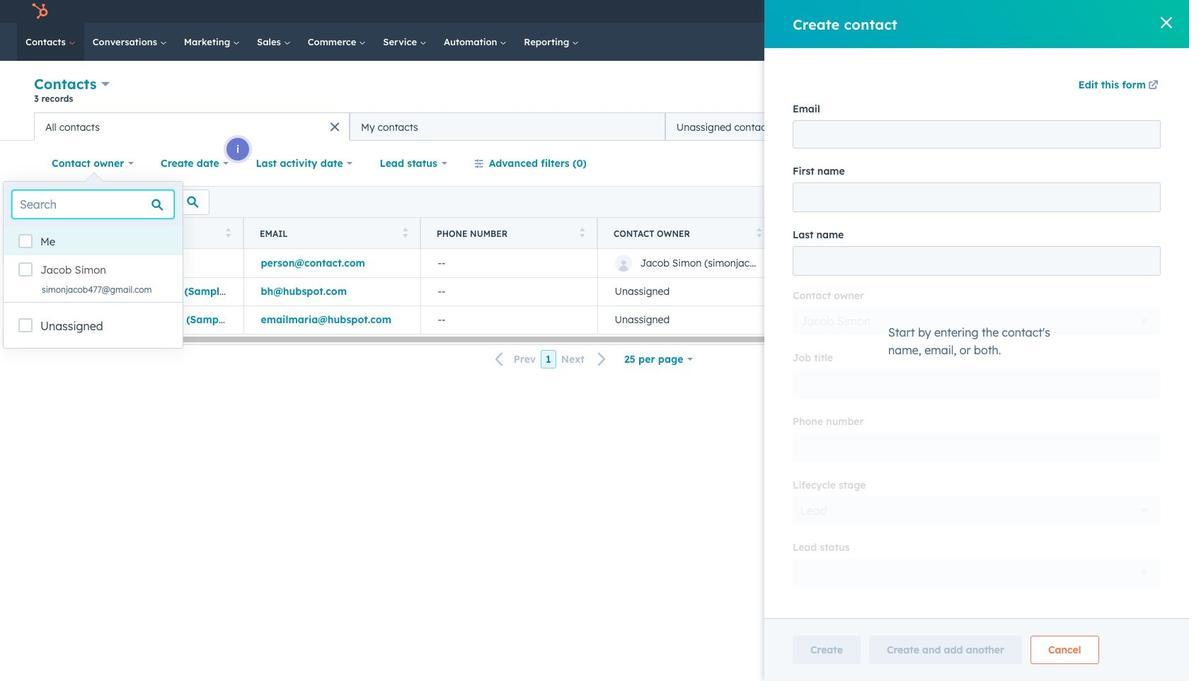 Task type: locate. For each thing, give the bounding box(es) containing it.
Search search field
[[12, 190, 174, 219]]

column header
[[775, 218, 952, 249]]

1 press to sort. image from the left
[[403, 228, 408, 238]]

press to sort. element
[[226, 228, 231, 240], [403, 228, 408, 240], [580, 228, 585, 240], [757, 228, 762, 240]]

press to sort. image
[[403, 228, 408, 238], [580, 228, 585, 238]]

press to sort. image for 4th press to sort. element from the left
[[757, 228, 762, 238]]

menu
[[881, 0, 1172, 23]]

3 press to sort. element from the left
[[580, 228, 585, 240]]

press to sort. image
[[226, 228, 231, 238], [757, 228, 762, 238]]

2 press to sort. image from the left
[[757, 228, 762, 238]]

jacob simon image
[[1092, 5, 1105, 18]]

2 press to sort. element from the left
[[403, 228, 408, 240]]

1 horizontal spatial press to sort. image
[[757, 228, 762, 238]]

list box
[[4, 227, 183, 302]]

1 press to sort. image from the left
[[226, 228, 231, 238]]

4 press to sort. element from the left
[[757, 228, 762, 240]]

1 horizontal spatial press to sort. image
[[580, 228, 585, 238]]

0 horizontal spatial press to sort. image
[[403, 228, 408, 238]]

2 press to sort. image from the left
[[580, 228, 585, 238]]

banner
[[34, 73, 1155, 113]]

0 horizontal spatial press to sort. image
[[226, 228, 231, 238]]



Task type: describe. For each thing, give the bounding box(es) containing it.
1 press to sort. element from the left
[[226, 228, 231, 240]]

Search name, phone, email addresses, or company search field
[[38, 189, 210, 215]]

press to sort. image for 1st press to sort. element
[[226, 228, 231, 238]]

press to sort. image for 2nd press to sort. element from left
[[403, 228, 408, 238]]

press to sort. image for 2nd press to sort. element from right
[[580, 228, 585, 238]]

marketplaces image
[[985, 6, 998, 19]]

Search HubSpot search field
[[991, 30, 1140, 54]]

pagination navigation
[[487, 350, 615, 369]]



Task type: vqa. For each thing, say whether or not it's contained in the screenshot.
first Press to sort. image from the right
yes



